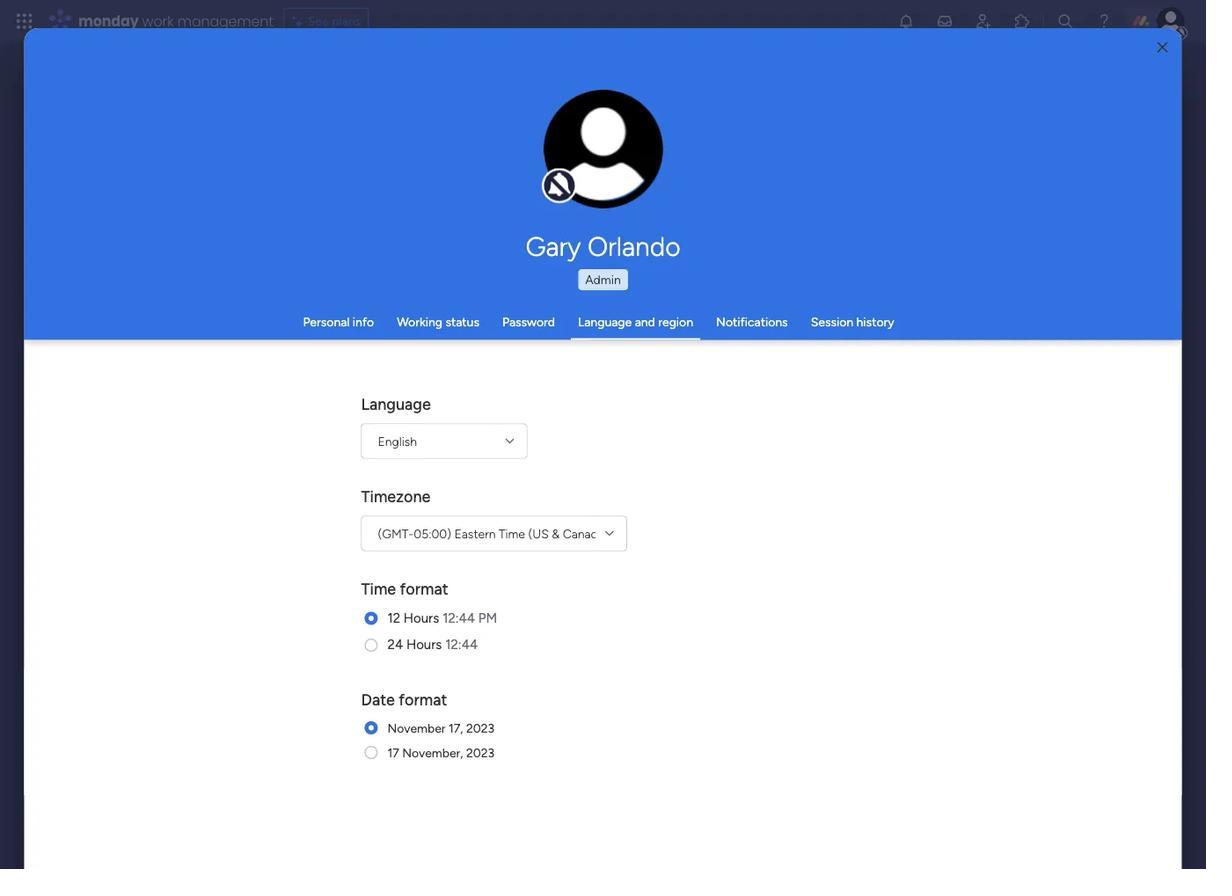 Task type: describe. For each thing, give the bounding box(es) containing it.
language and region
[[578, 315, 694, 330]]

format for date format
[[399, 691, 447, 710]]

17 november, 2023
[[388, 745, 495, 760]]

see plans button
[[284, 8, 369, 34]]

working status link
[[397, 315, 480, 330]]

gary
[[526, 231, 581, 262]]

password
[[502, 315, 555, 330]]

inbox image
[[936, 12, 954, 30]]

time format
[[361, 580, 449, 599]]

1 vertical spatial time
[[361, 580, 396, 599]]

05:00)
[[414, 526, 452, 541]]

notifications
[[716, 315, 788, 330]]

picture
[[586, 173, 622, 187]]

(gmt-
[[378, 526, 414, 541]]

session history link
[[811, 315, 895, 330]]

search everything image
[[1057, 12, 1075, 30]]

canada)
[[563, 526, 609, 541]]

history
[[857, 315, 895, 330]]

select product image
[[16, 12, 33, 30]]

12:44 for 12:44 pm
[[443, 610, 475, 626]]

12 hours 12:44 pm
[[388, 610, 497, 626]]

eastern
[[455, 526, 496, 541]]

hours for 12 hours
[[404, 610, 439, 626]]

language for language and region
[[578, 315, 632, 330]]

17
[[388, 745, 399, 760]]

info
[[353, 315, 374, 330]]

password link
[[502, 315, 555, 330]]

17,
[[449, 721, 463, 736]]

english
[[378, 434, 417, 449]]

24
[[388, 637, 403, 653]]

gary orlando dialog
[[24, 28, 1183, 870]]

(gmt-05:00) eastern time (us & canada)
[[378, 526, 609, 541]]

plans
[[332, 14, 361, 29]]

profile
[[609, 158, 641, 173]]

date
[[361, 691, 395, 710]]

notifications link
[[716, 315, 788, 330]]

working status
[[397, 315, 480, 330]]

region
[[659, 315, 694, 330]]

close image
[[1158, 41, 1168, 54]]

and
[[635, 315, 656, 330]]

24 hours 12:44
[[388, 637, 478, 653]]

gary orlando image
[[1157, 7, 1186, 35]]

november,
[[402, 745, 463, 760]]

see
[[308, 14, 329, 29]]

personal info
[[303, 315, 374, 330]]

november
[[388, 721, 446, 736]]

see plans
[[308, 14, 361, 29]]

1 horizontal spatial time
[[499, 526, 525, 541]]



Task type: vqa. For each thing, say whether or not it's contained in the screenshot.
topmost 1
no



Task type: locate. For each thing, give the bounding box(es) containing it.
12:44
[[443, 610, 475, 626], [446, 637, 478, 653]]

management
[[178, 11, 273, 31]]

language left and
[[578, 315, 632, 330]]

format up november
[[399, 691, 447, 710]]

session history
[[811, 315, 895, 330]]

2023
[[466, 721, 495, 736], [466, 745, 495, 760]]

language up english
[[361, 395, 431, 414]]

gary orlando
[[526, 231, 681, 262]]

personal info link
[[303, 315, 374, 330]]

date format
[[361, 691, 447, 710]]

admin
[[585, 272, 621, 287]]

session
[[811, 315, 854, 330]]

timezone
[[361, 488, 431, 507]]

12:44 down 12 hours 12:44 pm
[[446, 637, 478, 653]]

status
[[446, 315, 480, 330]]

monday
[[78, 11, 139, 31]]

hours right 24
[[407, 637, 442, 653]]

apps image
[[1014, 12, 1031, 30]]

change profile picture
[[566, 158, 641, 187]]

12:44 left pm
[[443, 610, 475, 626]]

2023 right 17,
[[466, 721, 495, 736]]

0 horizontal spatial time
[[361, 580, 396, 599]]

working
[[397, 315, 443, 330]]

0 horizontal spatial language
[[361, 395, 431, 414]]

2023 for november 17, 2023
[[466, 721, 495, 736]]

1 vertical spatial 2023
[[466, 745, 495, 760]]

hours right 12 on the bottom of page
[[404, 610, 439, 626]]

language
[[578, 315, 632, 330], [361, 395, 431, 414]]

time left (us in the bottom of the page
[[499, 526, 525, 541]]

0 vertical spatial language
[[578, 315, 632, 330]]

(us
[[528, 526, 549, 541]]

1 vertical spatial hours
[[407, 637, 442, 653]]

0 vertical spatial time
[[499, 526, 525, 541]]

personal
[[303, 315, 350, 330]]

2 2023 from the top
[[466, 745, 495, 760]]

12
[[388, 610, 401, 626]]

format up 12 hours 12:44 pm
[[400, 580, 449, 599]]

time up 12 on the bottom of page
[[361, 580, 396, 599]]

monday work management
[[78, 11, 273, 31]]

work
[[142, 11, 174, 31]]

0 vertical spatial hours
[[404, 610, 439, 626]]

time
[[499, 526, 525, 541], [361, 580, 396, 599]]

orlando
[[588, 231, 681, 262]]

hours
[[404, 610, 439, 626], [407, 637, 442, 653]]

1 horizontal spatial language
[[578, 315, 632, 330]]

language and region link
[[578, 315, 694, 330]]

1 vertical spatial format
[[399, 691, 447, 710]]

2023 down november 17, 2023
[[466, 745, 495, 760]]

1 vertical spatial language
[[361, 395, 431, 414]]

november 17, 2023
[[388, 721, 495, 736]]

notifications image
[[898, 12, 915, 30]]

format for time format
[[400, 580, 449, 599]]

1 vertical spatial 12:44
[[446, 637, 478, 653]]

format
[[400, 580, 449, 599], [399, 691, 447, 710]]

2023 for 17 november, 2023
[[466, 745, 495, 760]]

&
[[552, 526, 560, 541]]

change profile picture button
[[544, 90, 664, 209]]

0 vertical spatial 12:44
[[443, 610, 475, 626]]

language for language
[[361, 395, 431, 414]]

0 vertical spatial 2023
[[466, 721, 495, 736]]

help image
[[1096, 12, 1113, 30]]

invite members image
[[975, 12, 993, 30]]

hours for 24 hours
[[407, 637, 442, 653]]

gary orlando button
[[361, 231, 845, 262]]

pm
[[479, 610, 497, 626]]

1 2023 from the top
[[466, 721, 495, 736]]

12:44 for 12:44
[[446, 637, 478, 653]]

change
[[566, 158, 606, 173]]

0 vertical spatial format
[[400, 580, 449, 599]]



